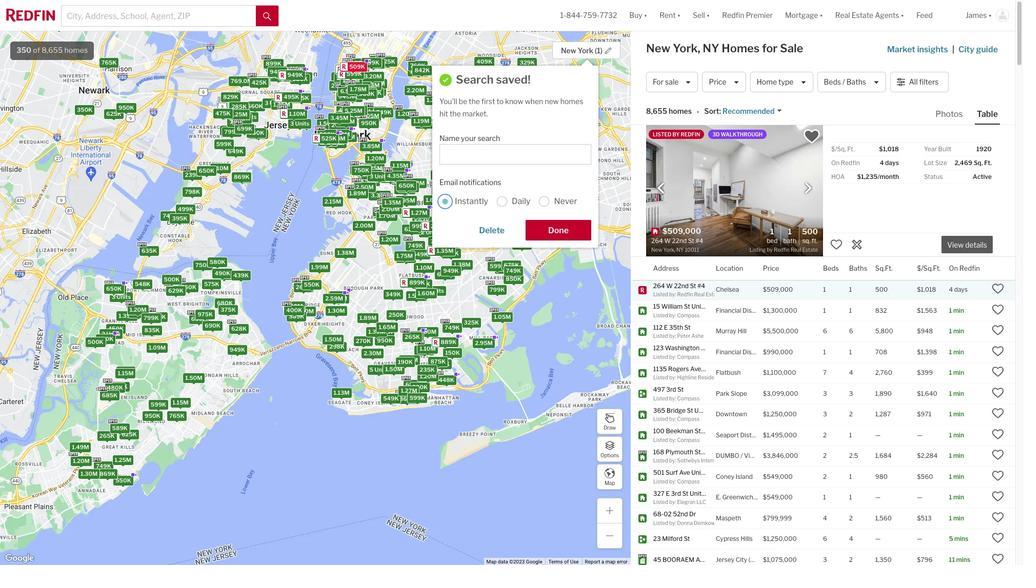 Task type: vqa. For each thing, say whether or not it's contained in the screenshot.


Task type: describe. For each thing, give the bounding box(es) containing it.
1 horizontal spatial ft.
[[847, 145, 855, 153]]

500 for 500
[[875, 286, 888, 294]]

llc inside "1135 rogers ave #1 listed by: highline residential llc"
[[726, 374, 735, 381]]

1 vertical spatial baths
[[849, 264, 867, 272]]

listed inside 15 william st unit 31-c listed by: compass
[[653, 312, 668, 318]]

949k up 4.00m
[[338, 93, 354, 100]]

1 horizontal spatial 550k
[[181, 283, 196, 290]]

1 vertical spatial 999k
[[512, 142, 528, 149]]

497
[[653, 386, 665, 393]]

475k
[[215, 109, 231, 116]]

2 vertical spatial 450k
[[111, 383, 126, 391]]

500 for 500 sq. ft.
[[802, 227, 818, 236]]

st for william
[[684, 303, 690, 310]]

/ for beds
[[843, 78, 845, 86]]

875k down 1.78m
[[345, 93, 360, 100]]

1.20m down 3.22m at the left
[[355, 88, 372, 95]]

3d
[[713, 131, 720, 137]]

0 horizontal spatial 550k
[[116, 477, 131, 484]]

— up 1,350
[[875, 535, 881, 543]]

mortgage ▾ button
[[785, 0, 823, 31]]

1 horizontal spatial 835k
[[234, 174, 250, 181]]

listed inside 365 bridge st unit 8-j listed by: compass
[[653, 416, 668, 422]]

$1,495,000
[[763, 431, 797, 439]]

0 vertical spatial 1.89m
[[349, 190, 366, 197]]

e right 327
[[666, 490, 670, 497]]

$1,250,000 for cypress hills
[[763, 535, 797, 543]]

bath
[[783, 237, 796, 245]]

favorite this home image for cypress hills
[[992, 532, 1004, 544]]

0 horizontal spatial 4 days
[[880, 159, 899, 167]]

sq. for 500
[[802, 237, 810, 245]]

never
[[554, 196, 577, 206]]

0 vertical spatial 680k
[[217, 299, 233, 307]]

beds for beds
[[823, 264, 839, 272]]

1 vertical spatial 3.00m
[[337, 113, 355, 120]]

1 horizontal spatial 575k
[[373, 59, 388, 66]]

baths inside button
[[847, 78, 866, 86]]

1 vertical spatial 1.05m
[[494, 313, 511, 320]]

buy ▾ button
[[623, 0, 653, 31]]

530k
[[292, 75, 308, 82]]

2 horizontal spatial 995k
[[512, 157, 527, 164]]

2.20m
[[407, 86, 424, 93]]

0 vertical spatial 1.27m
[[411, 209, 428, 216]]

ft. for 500
[[812, 237, 818, 245]]

rent ▾
[[660, 11, 681, 20]]

listed inside 501 surf ave unit 6-e listed by: compass
[[653, 478, 668, 484]]

1 min for maspeth
[[949, 514, 964, 522]]

750k up 2.50m
[[354, 166, 369, 174]]

0 horizontal spatial 1.85m
[[405, 332, 422, 339]]

8,655 inside 8,655 homes •
[[646, 107, 667, 116]]

1.20m down 1.49m
[[73, 457, 90, 464]]

1 min for e. greenwich village
[[949, 494, 964, 501]]

1 vertical spatial 760k
[[98, 335, 113, 342]]

2 units up 6.50m
[[337, 74, 356, 82]]

1 vertical spatial on redfin
[[949, 264, 980, 272]]

booraem
[[663, 556, 695, 564]]

plymouth
[[666, 448, 693, 456]]

options button
[[597, 436, 623, 462]]

hills
[[741, 535, 753, 543]]

▾ for buy ▾
[[644, 11, 647, 20]]

0 horizontal spatial the
[[450, 109, 461, 118]]

1.35m right 535k at top left
[[437, 247, 453, 254]]

2 units down 694k
[[421, 228, 440, 235]]

3 units right 560k
[[265, 99, 284, 107]]

vinegar
[[744, 452, 767, 460]]

listed
[[653, 131, 672, 137]]

st inside 112 e 35th st listed by: peter ashe
[[684, 323, 691, 331]]

750k up "670k"
[[430, 238, 446, 245]]

0 vertical spatial homes
[[64, 46, 88, 55]]

min for downtown
[[953, 410, 964, 418]]

750k up '975k'
[[195, 262, 211, 269]]

1 horizontal spatial 775k
[[369, 87, 384, 94]]

1.35m left 870k on the bottom of the page
[[119, 312, 135, 319]]

1.10m down 626k
[[416, 264, 432, 271]]

1.20m down 2.20m
[[398, 110, 415, 117]]

1.25m down 589k in the left of the page
[[115, 456, 131, 463]]

0 horizontal spatial 385k
[[345, 65, 360, 73]]

2 units down '410k'
[[291, 73, 310, 80]]

— down 1,287
[[875, 431, 881, 439]]

compass for surf
[[677, 478, 700, 484]]

by: inside 327 e 3rd st unit 3-e listed by: elegran llc
[[669, 499, 676, 505]]

1.20m up 1.75m
[[381, 236, 398, 243]]

homes inside 'you'll be the first to know when new homes hit the market.'
[[560, 97, 583, 105]]

1 min for dumbo / vinegar hill
[[949, 452, 964, 460]]

ave for #1
[[690, 365, 701, 373]]

$549,000 for e. greenwich village
[[763, 494, 793, 501]]

0 vertical spatial 439k
[[514, 241, 530, 248]]

insights
[[917, 45, 948, 54]]

1 vertical spatial 1.18m
[[418, 120, 434, 127]]

new for new york (1)
[[561, 46, 576, 55]]

1,684
[[875, 452, 892, 460]]

2 units down "670k"
[[425, 287, 444, 294]]

$549,000 for coney island
[[763, 473, 793, 480]]

1.20m right your
[[482, 140, 499, 147]]

unit for phc
[[702, 448, 714, 456]]

1.10m down 269k
[[298, 307, 314, 314]]

0 horizontal spatial 439k
[[233, 272, 249, 279]]

filters
[[919, 78, 939, 86]]

1 horizontal spatial 899k
[[283, 71, 299, 79]]

map for map
[[605, 480, 615, 486]]

2 units up 990k
[[323, 122, 342, 129]]

0 vertical spatial city
[[959, 45, 975, 54]]

sale
[[665, 78, 679, 86]]

— down $971
[[917, 431, 923, 439]]

feed
[[916, 11, 933, 20]]

549k down 626k
[[413, 251, 428, 258]]

1 horizontal spatial 1.85m
[[444, 158, 461, 165]]

0 horizontal spatial 995k
[[347, 63, 362, 70]]

1.10m up 2.50m
[[358, 168, 375, 175]]

875k up 3.22m at the left
[[350, 59, 366, 66]]

15
[[653, 303, 660, 310]]

4.00m
[[338, 106, 357, 114]]

2.49m
[[215, 271, 233, 278]]

new for new york, ny homes for sale
[[646, 42, 671, 55]]

1 horizontal spatial hill
[[768, 452, 777, 460]]

2 horizontal spatial 799k
[[490, 286, 505, 293]]

1-
[[560, 11, 566, 20]]

395k
[[172, 215, 187, 222]]

by: inside 264 w 22nd st #4 listed by: redfin real estate
[[669, 291, 676, 297]]

1 vertical spatial 349k
[[385, 291, 401, 298]]

1.20m down 249k
[[420, 373, 437, 380]]

map for map data ©2023 google
[[486, 559, 497, 565]]

235k
[[420, 366, 435, 373]]

589k
[[112, 424, 128, 431]]

1 horizontal spatial price button
[[763, 257, 779, 280]]

875k up the 3.10m
[[387, 198, 403, 205]]

0 horizontal spatial 280k
[[272, 66, 287, 74]]

3 units down 3.25m
[[322, 135, 341, 142]]

compass for william
[[677, 312, 700, 318]]

1 vertical spatial 280k
[[412, 383, 428, 391]]

map region
[[0, 1, 740, 565]]

1 horizontal spatial 625k
[[122, 430, 137, 438]]

favorite this home image for seaport district
[[992, 428, 1004, 440]]

1 horizontal spatial 389k
[[289, 313, 304, 320]]

estate inside 264 w 22nd st #4 listed by: redfin real estate
[[706, 291, 721, 297]]

▾ for james ▾
[[989, 11, 992, 20]]

▾ for mortgage ▾
[[820, 11, 823, 20]]

699k down 729k
[[222, 127, 238, 134]]

st for washington
[[701, 344, 707, 352]]

1.37m
[[400, 183, 417, 191]]

3 units up "865k"
[[112, 293, 131, 300]]

▾ inside dropdown button
[[901, 11, 904, 20]]

0 horizontal spatial 625k
[[106, 110, 121, 117]]

$2,284
[[917, 452, 938, 460]]

7 1 min from the top
[[949, 431, 964, 439]]

23 milford st
[[653, 535, 690, 543]]

549k right "4.50m" at the top of the page
[[376, 109, 392, 116]]

unit for 20-
[[702, 427, 714, 435]]

980
[[875, 473, 888, 480]]

0 horizontal spatial hill
[[738, 327, 747, 335]]

real inside 264 w 22nd st #4 listed by: redfin real estate
[[694, 291, 705, 297]]

0 horizontal spatial 1.38m
[[337, 249, 354, 256]]

365 bridge st unit 8-j link
[[653, 406, 717, 415]]

listed inside "497 3rd st listed by: compass"
[[653, 395, 668, 401]]

3.30m
[[371, 192, 389, 199]]

1-844-759-7732
[[560, 11, 617, 20]]

listed inside 327 e 3rd st unit 3-e listed by: elegran llc
[[653, 499, 668, 505]]

2 horizontal spatial 625k
[[406, 381, 421, 388]]

email notifications. required field. element
[[440, 173, 584, 188]]

mins for 5 mins
[[954, 535, 969, 543]]

compass for washington
[[677, 354, 700, 360]]

2 units down 3.45m
[[331, 121, 350, 129]]

1 horizontal spatial 499k
[[364, 59, 379, 66]]

0 vertical spatial the
[[469, 97, 480, 105]]

1 horizontal spatial 1.65m
[[379, 323, 396, 331]]

1 horizontal spatial days
[[954, 286, 968, 294]]

favorite this home image for coney island
[[992, 470, 1004, 482]]

1.10m up the 235k
[[420, 345, 436, 352]]

560k
[[247, 102, 263, 109]]

1 vertical spatial 1.38m
[[454, 261, 471, 268]]

1.25m up 2.50m
[[366, 164, 382, 172]]

1 vertical spatial city
[[736, 556, 747, 564]]

1 horizontal spatial 4 days
[[949, 286, 968, 294]]

0 vertical spatial 2.00m
[[382, 205, 400, 213]]

1.95m
[[398, 197, 415, 204]]

3.22m
[[347, 76, 365, 83]]

2 units down 285k
[[238, 113, 257, 120]]

100
[[653, 427, 665, 435]]

submit search image
[[263, 12, 271, 20]]

favorite this home image for e. greenwich village
[[992, 490, 1004, 503]]

location
[[716, 264, 743, 272]]

2,469 sq. ft.
[[955, 159, 992, 167]]

0 horizontal spatial $1,018
[[879, 145, 899, 153]]

0 horizontal spatial 500k
[[88, 338, 103, 345]]

889k
[[441, 338, 456, 346]]

district for $1,495,000
[[740, 431, 761, 439]]

2 vertical spatial 1.15m
[[173, 399, 189, 406]]

— down $513
[[917, 535, 923, 543]]

549k up 685k
[[112, 383, 128, 390]]

milford
[[662, 535, 683, 543]]

0 horizontal spatial 3.50m
[[337, 115, 355, 122]]

by: inside 100 beekman st unit 20-d listed by: compass
[[669, 437, 676, 443]]

1.10m down 530k in the left of the page
[[289, 110, 305, 117]]

listed inside 112 e 35th st listed by: peter ashe
[[653, 333, 668, 339]]

by: inside 112 e 35th st listed by: peter ashe
[[669, 333, 676, 339]]

1 horizontal spatial 3.50m
[[360, 177, 378, 184]]

1.20m down 3.85m on the left of the page
[[367, 155, 384, 162]]

2 vertical spatial 899k
[[409, 279, 425, 286]]

elegran
[[677, 499, 696, 505]]

sq. for 2,469
[[974, 159, 983, 167]]

699k down 880k
[[237, 125, 253, 132]]

626k
[[404, 226, 420, 233]]

unit for 6-
[[691, 469, 703, 476]]

sell
[[693, 11, 705, 20]]

real estate agents ▾ button
[[829, 0, 910, 31]]

min for coney island
[[953, 473, 964, 480]]

0 horizontal spatial 999k
[[366, 89, 382, 96]]

0 horizontal spatial 899k
[[266, 60, 281, 67]]

3 units up 2.50m
[[370, 172, 389, 180]]

st for plymouth
[[695, 448, 701, 456]]

548k
[[135, 280, 150, 287]]

0 vertical spatial days
[[885, 159, 899, 167]]

william
[[661, 303, 683, 310]]

0 vertical spatial 869k
[[234, 173, 249, 180]]

0 vertical spatial 775k
[[340, 79, 355, 86]]

670k
[[443, 249, 459, 257]]

2 units down 3.22m at the left
[[355, 88, 374, 96]]

2 units down 509k
[[331, 82, 350, 89]]

0 vertical spatial 265k
[[405, 333, 420, 340]]

7
[[823, 369, 827, 377]]

5 units
[[370, 366, 389, 373]]

compass for beekman
[[677, 437, 700, 443]]

2 units right 694k
[[431, 222, 449, 229]]

min for e. greenwich village
[[953, 494, 964, 501]]

flatbush
[[716, 369, 741, 377]]

1 horizontal spatial 760k
[[410, 62, 425, 69]]

listed inside 100 beekman st unit 20-d listed by: compass
[[653, 437, 668, 443]]

1 vertical spatial 1.15m
[[118, 370, 134, 377]]

favorite this home image for park slope
[[992, 387, 1004, 399]]

1 vertical spatial 1.89m
[[360, 314, 377, 321]]

750k down 880k
[[249, 129, 264, 136]]

compass for bridge
[[677, 416, 700, 422]]

real inside dropdown button
[[835, 11, 850, 20]]

1 vertical spatial 450k
[[108, 325, 124, 332]]

1 min for murray hill
[[949, 327, 964, 335]]

1 horizontal spatial 500k
[[164, 276, 180, 283]]

2 horizontal spatial 1.15m
[[392, 162, 408, 169]]

by: inside "497 3rd st listed by: compass"
[[669, 395, 676, 401]]

search saved! dialog
[[432, 59, 599, 247]]

949k right 380k
[[288, 71, 303, 78]]

:
[[719, 107, 721, 116]]

financial for g
[[716, 348, 741, 356]]

798k
[[185, 188, 200, 195]]

2.95m
[[475, 339, 493, 346]]

listed inside 168 plymouth st unit phc listed by: sothebys international realty
[[653, 457, 668, 464]]

1.35m right 560k
[[273, 101, 290, 108]]

redfin
[[681, 131, 700, 137]]

1.35m up the 3.10m
[[384, 199, 401, 206]]

1 vertical spatial 765k
[[169, 412, 184, 420]]

$796
[[917, 556, 933, 564]]

surf
[[666, 469, 678, 476]]

1 vertical spatial 835k
[[144, 326, 160, 333]]

6.50m
[[340, 88, 358, 95]]

759-
[[583, 11, 600, 20]]

$509,000
[[763, 286, 793, 294]]

park
[[716, 390, 729, 397]]

details
[[965, 241, 987, 249]]

269k
[[296, 283, 311, 290]]

327 e 3rd st unit 3-e link
[[653, 490, 713, 498]]

financial for c
[[716, 307, 741, 314]]

0 vertical spatial on
[[831, 159, 840, 167]]

$560
[[917, 473, 933, 480]]

949k down 628k
[[230, 346, 245, 353]]

james ▾
[[966, 11, 992, 20]]

2 units down email notifications at the top left of the page
[[465, 191, 484, 198]]

0 horizontal spatial 765k
[[101, 59, 117, 66]]

x-out this home image
[[851, 238, 863, 251]]

e left e. on the bottom right of the page
[[709, 490, 713, 497]]

0 vertical spatial 1.05m
[[362, 112, 379, 119]]

1.20m left 870k on the bottom of the page
[[130, 306, 146, 313]]

1 vertical spatial 2.00m
[[355, 222, 373, 229]]

1 vertical spatial 575k
[[204, 280, 219, 288]]

min for dumbo / vinegar hill
[[953, 452, 964, 460]]

hit
[[440, 109, 448, 118]]

district for $990,000
[[743, 348, 764, 356]]

2.75m
[[433, 171, 450, 178]]

0 horizontal spatial 869k
[[100, 470, 115, 477]]

beds button
[[823, 257, 839, 280]]

1.20m down the daily at the top right of page
[[520, 220, 536, 227]]

feed button
[[910, 0, 960, 31]]

$513
[[917, 514, 932, 522]]

0 vertical spatial 1.08m
[[270, 73, 287, 80]]

0 vertical spatial 799k
[[224, 128, 239, 135]]

be
[[459, 97, 467, 105]]

3rd inside "497 3rd st listed by: compass"
[[666, 386, 676, 393]]

2 vertical spatial 995k
[[412, 222, 427, 230]]

1 horizontal spatial 495k
[[383, 174, 398, 181]]

0 horizontal spatial 265k
[[99, 432, 115, 440]]

1 horizontal spatial $1,018
[[917, 286, 936, 294]]

york
[[578, 46, 593, 55]]

1 vertical spatial 1.27m
[[401, 387, 417, 394]]

washington
[[665, 344, 700, 352]]

525k
[[321, 134, 337, 142]]

market.
[[462, 109, 488, 118]]

status
[[924, 173, 943, 181]]

st for beekman
[[695, 427, 701, 435]]

— up $513
[[917, 494, 923, 501]]

3.12m
[[439, 183, 456, 190]]

2 units up 725k
[[102, 330, 120, 337]]

0 vertical spatial 8,655
[[42, 46, 63, 55]]

favorite this home image for $2,284
[[992, 449, 1004, 461]]

0 horizontal spatial 1.65m
[[352, 166, 369, 173]]

©2023
[[509, 559, 525, 565]]

285k
[[232, 103, 247, 110]]

0 horizontal spatial 499k
[[178, 205, 193, 213]]

870k
[[151, 313, 166, 320]]



Task type: locate. For each thing, give the bounding box(es) containing it.
photos
[[936, 109, 963, 119]]

550k
[[304, 281, 320, 288], [181, 283, 196, 290], [116, 477, 131, 484]]

sq. up active
[[974, 159, 983, 167]]

buy ▾
[[629, 11, 647, 20]]

6 by: from the top
[[669, 395, 676, 401]]

financial district $990,000
[[716, 348, 793, 356]]

0 vertical spatial 349k
[[217, 110, 233, 117]]

4.35m
[[387, 172, 405, 179]]

unit inside 168 plymouth st unit phc listed by: sothebys international realty
[[702, 448, 714, 456]]

6 for 4
[[823, 535, 827, 543]]

on redfin down the $/sq. ft.
[[831, 159, 860, 167]]

ave down sothebys on the right bottom
[[679, 469, 690, 476]]

11 listed from the top
[[653, 499, 668, 505]]

1 vertical spatial 500k
[[88, 338, 103, 345]]

1 bed
[[767, 227, 778, 245]]

view details
[[947, 241, 987, 249]]

sq. inside 500 sq. ft.
[[802, 237, 810, 245]]

st inside "123 washington st unit 34-g listed by: compass"
[[701, 344, 707, 352]]

11 by: from the top
[[669, 499, 676, 505]]

6 min from the top
[[953, 410, 964, 418]]

unit for 34-
[[708, 344, 720, 352]]

23 milford st link
[[653, 535, 707, 544]]

favorite this home image
[[830, 238, 843, 251], [992, 304, 1004, 316], [992, 324, 1004, 337], [992, 366, 1004, 378], [992, 407, 1004, 420], [992, 449, 1004, 461], [992, 511, 1004, 524]]

▾ right agents
[[901, 11, 904, 20]]

0 horizontal spatial of
[[33, 46, 40, 55]]

7 favorite this home image from the top
[[992, 532, 1004, 544]]

0 horizontal spatial estate
[[706, 291, 721, 297]]

price up $509,000
[[763, 264, 779, 272]]

9 by: from the top
[[669, 457, 676, 464]]

2 vertical spatial 799k
[[144, 314, 159, 321]]

1 vertical spatial hill
[[768, 452, 777, 460]]

1.27m up "369k"
[[401, 387, 417, 394]]

4 compass from the top
[[677, 416, 700, 422]]

size
[[935, 159, 947, 167]]

homes
[[722, 42, 760, 55]]

6 listed from the top
[[653, 395, 668, 401]]

unit inside 365 bridge st unit 8-j listed by: compass
[[694, 406, 706, 414]]

st inside 168 plymouth st unit phc listed by: sothebys international realty
[[695, 448, 701, 456]]

4 1 min from the top
[[949, 369, 964, 377]]

min for maspeth
[[953, 514, 964, 522]]

0 vertical spatial price button
[[702, 72, 746, 92]]

beds inside button
[[824, 78, 841, 86]]

10 min from the top
[[953, 494, 964, 501]]

york,
[[673, 42, 700, 55]]

beds for beds / baths
[[824, 78, 841, 86]]

2 vertical spatial 869k
[[100, 470, 115, 477]]

0 vertical spatial 280k
[[272, 66, 287, 74]]

0 vertical spatial sq.
[[974, 159, 983, 167]]

st for bridge
[[687, 406, 693, 414]]

by: down rogers
[[669, 374, 676, 381]]

listed down 123
[[653, 354, 668, 360]]

0 vertical spatial $1,018
[[879, 145, 899, 153]]

4 ▾ from the left
[[820, 11, 823, 20]]

ft. right bath
[[812, 237, 818, 245]]

1 vertical spatial 3rd
[[671, 490, 681, 497]]

1 vertical spatial 799k
[[490, 286, 505, 293]]

compass down 100 beekman st unit 20-d link
[[677, 437, 700, 443]]

0 horizontal spatial on redfin
[[831, 159, 860, 167]]

0 horizontal spatial sq.
[[802, 237, 810, 245]]

1 listed from the top
[[653, 291, 668, 297]]

0 horizontal spatial price button
[[702, 72, 746, 92]]

0 horizontal spatial /
[[741, 452, 743, 460]]

by: inside 365 bridge st unit 8-j listed by: compass
[[669, 416, 676, 422]]

500 right 1 bath
[[802, 227, 818, 236]]

325k
[[464, 319, 479, 326]]

1 vertical spatial 680k
[[417, 347, 432, 354]]

1 vertical spatial 625k
[[406, 381, 421, 388]]

1 horizontal spatial 995k
[[412, 222, 427, 230]]

estate inside dropdown button
[[852, 11, 873, 20]]

440k
[[448, 202, 464, 209]]

financial right '31-'
[[716, 307, 741, 314]]

385k up 3.22m at the left
[[345, 65, 360, 73]]

1.25m up 729k
[[231, 111, 248, 118]]

unit inside 100 beekman st unit 20-d listed by: compass
[[702, 427, 714, 435]]

redfin inside 264 w 22nd st #4 listed by: redfin real estate
[[677, 291, 693, 297]]

delete
[[479, 225, 505, 235]]

1 horizontal spatial 1.38m
[[454, 261, 471, 268]]

min for park slope
[[953, 390, 964, 397]]

— down 980
[[875, 494, 881, 501]]

downtown
[[716, 410, 747, 418]]

3 favorite this home image from the top
[[992, 387, 1004, 399]]

9 min from the top
[[953, 473, 964, 480]]

rent ▾ button
[[660, 0, 681, 31]]

st for milford
[[684, 535, 690, 543]]

450k down email notifications. required field. element
[[510, 201, 526, 208]]

1 horizontal spatial homes
[[560, 97, 583, 105]]

1 horizontal spatial 265k
[[405, 333, 420, 340]]

02
[[664, 510, 672, 518]]

district right the g
[[743, 348, 764, 356]]

w
[[666, 282, 673, 290]]

1 min for flatbush
[[949, 369, 964, 377]]

0 vertical spatial 495k
[[284, 93, 299, 100]]

ft. for 2,469
[[984, 159, 992, 167]]

409k
[[477, 58, 492, 65]]

#4
[[698, 282, 705, 290]]

redfin left "premier"
[[722, 11, 744, 20]]

1 vertical spatial 775k
[[369, 87, 384, 94]]

favorite button checkbox
[[803, 128, 821, 145]]

0 vertical spatial of
[[33, 46, 40, 55]]

compass inside "497 3rd st listed by: compass"
[[677, 395, 700, 401]]

680k up the 690k
[[217, 299, 233, 307]]

6 favorite this home image from the top
[[992, 490, 1004, 503]]

1 $549,000 from the top
[[763, 473, 793, 480]]

real estate agents ▾ link
[[835, 0, 904, 31]]

redfin inside 'button'
[[722, 11, 744, 20]]

compass inside "123 washington st unit 34-g listed by: compass"
[[677, 354, 700, 360]]

2 horizontal spatial 869k
[[497, 265, 513, 272]]

1 min for downtown
[[949, 410, 964, 418]]

st inside 365 bridge st unit 8-j listed by: compass
[[687, 406, 693, 414]]

4 favorite this home image from the top
[[992, 428, 1004, 440]]

compass inside 15 william st unit 31-c listed by: compass
[[677, 312, 700, 318]]

done
[[548, 225, 569, 235]]

0 horizontal spatial 799k
[[144, 314, 159, 321]]

3 compass from the top
[[677, 395, 700, 401]]

680k up the 1.90m at the left
[[417, 347, 432, 354]]

1.89m left 3.30m
[[349, 190, 366, 197]]

st inside 100 beekman st unit 20-d listed by: compass
[[695, 427, 701, 435]]

6 ▾ from the left
[[989, 11, 992, 20]]

ave inside "1135 rogers ave #1 listed by: highline residential llc"
[[690, 365, 701, 373]]

1 min from the top
[[953, 307, 964, 314]]

8 by: from the top
[[669, 437, 676, 443]]

listed down 501
[[653, 478, 668, 484]]

unit inside 501 surf ave unit 6-e listed by: compass
[[691, 469, 703, 476]]

799k up 1.09m
[[144, 314, 159, 321]]

favorite this home image for financial district
[[992, 345, 1004, 357]]

name your search. required field. element
[[440, 128, 586, 144]]

1.85m up the 1.90m at the left
[[405, 332, 422, 339]]

favorite this home image for $399
[[992, 366, 1004, 378]]

1 horizontal spatial 8,655
[[646, 107, 667, 116]]

st inside "link"
[[684, 535, 690, 543]]

2 financial from the top
[[716, 348, 741, 356]]

5 ▾ from the left
[[901, 11, 904, 20]]

of for 350
[[33, 46, 40, 55]]

298k
[[329, 343, 345, 350]]

999k right search
[[512, 142, 528, 149]]

7 min from the top
[[953, 431, 964, 439]]

1 vertical spatial price
[[763, 264, 779, 272]]

map down options
[[605, 480, 615, 486]]

$1,398
[[917, 348, 937, 356]]

mins for 11 mins
[[956, 556, 970, 564]]

3 listed from the top
[[653, 333, 668, 339]]

email
[[440, 178, 458, 186]]

1135 rogers ave #1 listed by: highline residential llc
[[653, 365, 735, 381]]

3rd right "497"
[[666, 386, 676, 393]]

1.40m
[[333, 130, 350, 138]]

935k
[[251, 130, 266, 137]]

0 vertical spatial $549,000
[[763, 473, 793, 480]]

5 for 5 mins
[[949, 535, 953, 543]]

unit for 31-
[[692, 303, 703, 310]]

10 listed from the top
[[653, 478, 668, 484]]

City, Address, School, Agent, ZIP search field
[[62, 6, 256, 26]]

4 days up $1,235/month
[[880, 159, 899, 167]]

549k left "369k"
[[383, 395, 399, 402]]

3d walkthrough
[[713, 131, 763, 137]]

hoa
[[831, 173, 845, 181]]

favorite button image
[[803, 128, 821, 145]]

unit for 8-
[[694, 406, 706, 414]]

▾ for rent ▾
[[677, 11, 681, 20]]

the
[[469, 97, 480, 105], [450, 109, 461, 118]]

10 1 min from the top
[[949, 494, 964, 501]]

8 min from the top
[[953, 452, 964, 460]]

of for terms
[[564, 559, 569, 565]]

0 horizontal spatial 1.08m
[[270, 73, 287, 80]]

1 min for coney island
[[949, 473, 964, 480]]

7 listed from the top
[[653, 416, 668, 422]]

table
[[977, 109, 998, 119]]

2 1 min from the top
[[949, 327, 964, 335]]

875k up the 235k
[[430, 358, 446, 365]]

2 $549,000 from the top
[[763, 494, 793, 501]]

0 vertical spatial estate
[[852, 11, 873, 20]]

redfin premier
[[722, 11, 773, 20]]

9 listed from the top
[[653, 457, 668, 464]]

10 by: from the top
[[669, 478, 676, 484]]

949k left '410k'
[[270, 68, 285, 75]]

625k up "369k"
[[406, 381, 421, 388]]

3 ▾ from the left
[[707, 11, 710, 20]]

1 horizontal spatial sq.
[[974, 159, 983, 167]]

1 1 min from the top
[[949, 307, 964, 314]]

150k
[[445, 349, 460, 356]]

0 horizontal spatial 1.15m
[[118, 370, 134, 377]]

favorite this home image
[[992, 283, 1004, 295], [992, 345, 1004, 357], [992, 387, 1004, 399], [992, 428, 1004, 440], [992, 470, 1004, 482], [992, 490, 1004, 503], [992, 532, 1004, 544], [992, 553, 1004, 565]]

5 mins
[[949, 535, 969, 543]]

68-02 52nd dr link
[[653, 510, 707, 519]]

1 vertical spatial on
[[949, 264, 958, 272]]

5 up 11
[[949, 535, 953, 543]]

0 vertical spatial real
[[835, 11, 850, 20]]

5.25m
[[345, 107, 362, 114]]

599k
[[347, 70, 362, 77], [216, 140, 232, 147], [490, 262, 505, 269], [410, 394, 425, 401], [151, 401, 166, 408]]

1 financial from the top
[[716, 307, 741, 314]]

8,655 homes •
[[646, 107, 699, 116]]

549k up 1.78m
[[353, 76, 369, 83]]

heading
[[651, 226, 735, 254]]

0 vertical spatial 499k
[[364, 59, 379, 66]]

1 vertical spatial $1,018
[[917, 286, 936, 294]]

compass inside 501 surf ave unit 6-e listed by: compass
[[677, 478, 700, 484]]

625k down 480k
[[122, 430, 137, 438]]

0 vertical spatial 3.00m
[[349, 60, 367, 68]]

ave inside 501 surf ave unit 6-e listed by: compass
[[679, 469, 690, 476]]

favorite this home image for jersey city (heights)
[[992, 553, 1004, 565]]

501 surf ave unit 6-e listed by: compass
[[653, 469, 715, 484]]

1 vertical spatial 499k
[[178, 205, 193, 213]]

1 vertical spatial real
[[694, 291, 705, 297]]

1 vertical spatial financial
[[716, 348, 741, 356]]

cypress
[[716, 535, 739, 543]]

unit left 20-
[[702, 427, 714, 435]]

832
[[875, 307, 887, 314]]

5 inside map region
[[370, 366, 373, 373]]

595k
[[319, 131, 335, 138]]

0 vertical spatial $1,250,000
[[763, 410, 797, 418]]

8 listed from the top
[[653, 437, 668, 443]]

0 vertical spatial financial
[[716, 307, 741, 314]]

2 $1,250,000 from the top
[[763, 535, 797, 543]]

favorite this home image for $1,563
[[992, 304, 1004, 316]]

3 min from the top
[[953, 348, 964, 356]]

9 1 min from the top
[[949, 473, 964, 480]]

1.30m
[[410, 68, 427, 75], [328, 139, 345, 147], [472, 157, 489, 164], [472, 157, 489, 164], [396, 185, 413, 193], [523, 199, 540, 206], [328, 307, 345, 314], [80, 470, 98, 477]]

sale
[[780, 42, 803, 55]]

sort :
[[704, 107, 721, 116]]

by: inside 501 surf ave unit 6-e listed by: compass
[[669, 478, 676, 484]]

premier
[[746, 11, 773, 20]]

listed down 100
[[653, 437, 668, 443]]

4 listed from the top
[[653, 354, 668, 360]]

1 favorite this home image from the top
[[992, 283, 1004, 295]]

1 horizontal spatial 1.15m
[[173, 399, 189, 406]]

on inside button
[[949, 264, 958, 272]]

1 horizontal spatial real
[[835, 11, 850, 20]]

listed inside the 68-02 52nd dr listed by: donna demkowicz r e corp
[[653, 520, 668, 526]]

of left the use
[[564, 559, 569, 565]]

500 up 832
[[875, 286, 888, 294]]

5 compass from the top
[[677, 437, 700, 443]]

0 vertical spatial 765k
[[101, 59, 117, 66]]

new left york
[[561, 46, 576, 55]]

0 vertical spatial price
[[709, 78, 727, 86]]

min for flatbush
[[953, 369, 964, 377]]

12 by: from the top
[[669, 520, 676, 526]]

by: down beekman
[[669, 437, 676, 443]]

st inside 264 w 22nd st #4 listed by: redfin real estate
[[690, 282, 696, 290]]

0 horizontal spatial llc
[[697, 499, 706, 505]]

by: down plymouth
[[669, 457, 676, 464]]

6 for 6
[[823, 327, 827, 335]]

$1,250,000 for downtown
[[763, 410, 797, 418]]

0 vertical spatial /
[[843, 78, 845, 86]]

1.20m up hit
[[427, 96, 444, 103]]

you'll be the first to know when new homes hit the market.
[[440, 97, 583, 118]]

1.18m up 6.50m
[[334, 73, 350, 80]]

700k
[[543, 100, 558, 107]]

1 vertical spatial price button
[[763, 257, 779, 280]]

map data ©2023 google
[[486, 559, 542, 565]]

city right jersey
[[736, 556, 747, 564]]

e right r
[[727, 520, 731, 526]]

st inside 327 e 3rd st unit 3-e listed by: elegran llc
[[682, 490, 688, 497]]

listed by redfin
[[653, 131, 700, 137]]

949k down "670k"
[[443, 267, 459, 274]]

favorite this home image for $948
[[992, 324, 1004, 337]]

0 vertical spatial 625k
[[106, 110, 121, 117]]

4 by: from the top
[[669, 354, 676, 360]]

/ inside beds / baths button
[[843, 78, 845, 86]]

ave for unit
[[679, 469, 690, 476]]

0 vertical spatial baths
[[847, 78, 866, 86]]

2,760
[[875, 369, 892, 377]]

by: down '02'
[[669, 520, 676, 526]]

2.59m
[[325, 295, 343, 302]]

410k
[[289, 65, 303, 72]]

3 by: from the top
[[669, 333, 676, 339]]

1 horizontal spatial 349k
[[385, 291, 401, 298]]

compass inside 365 bridge st unit 8-j listed by: compass
[[677, 416, 700, 422]]

3.25m
[[331, 122, 349, 130]]

1 min for park slope
[[949, 390, 964, 397]]

0 vertical spatial 3rd
[[666, 386, 676, 393]]

next button image
[[803, 183, 813, 193]]

250k
[[389, 311, 404, 318]]

1.25m down email notifications. required field. element
[[525, 191, 542, 198]]

price up :
[[709, 78, 727, 86]]

map
[[606, 559, 616, 565]]

llc inside 327 e 3rd st unit 3-e listed by: elegran llc
[[697, 499, 706, 505]]

799k down the 675k on the top of the page
[[490, 286, 505, 293]]

favorite this home image for $971
[[992, 407, 1004, 420]]

notifications
[[459, 178, 501, 186]]

0 vertical spatial ft.
[[847, 145, 855, 153]]

error
[[617, 559, 628, 565]]

min
[[953, 307, 964, 314], [953, 327, 964, 335], [953, 348, 964, 356], [953, 369, 964, 377], [953, 390, 964, 397], [953, 410, 964, 418], [953, 431, 964, 439], [953, 452, 964, 460], [953, 473, 964, 480], [953, 494, 964, 501], [953, 514, 964, 522]]

1.55m
[[368, 108, 385, 115]]

st down highline
[[678, 386, 684, 393]]

2 units up 1.78m
[[351, 77, 370, 84]]

dumbo
[[716, 452, 739, 460]]

compass down 497 3rd st link
[[677, 395, 700, 401]]

5 favorite this home image from the top
[[992, 470, 1004, 482]]

e inside 501 surf ave unit 6-e listed by: compass
[[711, 469, 715, 476]]

12 listed from the top
[[653, 520, 668, 526]]

1.90m
[[401, 356, 418, 364]]

949k down 3.25m
[[320, 137, 336, 144]]

google image
[[3, 552, 36, 565]]

by: inside "123 washington st unit 34-g listed by: compass"
[[669, 354, 676, 360]]

1 vertical spatial 1.08m
[[328, 135, 345, 142]]

8 favorite this home image from the top
[[992, 553, 1004, 565]]

1.27m up 694k
[[411, 209, 428, 216]]

e inside 112 e 35th st listed by: peter ashe
[[664, 323, 668, 331]]

previous button image
[[656, 183, 666, 193]]

st up "elegran"
[[682, 490, 688, 497]]

5 for 5 units
[[370, 366, 373, 373]]

mins right 11
[[956, 556, 970, 564]]

market
[[887, 45, 915, 54]]

table button
[[975, 109, 1000, 125]]

580k
[[210, 258, 225, 265]]

1.10m down 649k
[[212, 165, 229, 172]]

0 vertical spatial map
[[605, 480, 615, 486]]

unit inside "123 washington st unit 34-g listed by: compass"
[[708, 344, 720, 352]]

3 1 min from the top
[[949, 348, 964, 356]]

favorite this home image for chelsea
[[992, 283, 1004, 295]]

0 horizontal spatial 495k
[[284, 93, 299, 100]]

listed inside "1135 rogers ave #1 listed by: highline residential llc"
[[653, 374, 668, 381]]

1 vertical spatial district
[[743, 348, 764, 356]]

rent
[[660, 11, 676, 20]]

by: inside "1135 rogers ave #1 listed by: highline residential llc"
[[669, 374, 676, 381]]

2 vertical spatial ft.
[[812, 237, 818, 245]]

▾ for sell ▾
[[707, 11, 710, 20]]

market insights | city guide
[[887, 45, 998, 54]]

favorite this home image for $513
[[992, 511, 1004, 524]]

st right beekman
[[695, 427, 701, 435]]

st for 3rd
[[678, 386, 684, 393]]

0 vertical spatial 500k
[[164, 276, 180, 283]]

7 by: from the top
[[669, 416, 676, 422]]

1 inside 1 bath
[[788, 227, 792, 236]]

mortgage
[[785, 11, 818, 20]]

899k up 380k
[[266, 60, 281, 67]]

1135 rogers ave #1 link
[[653, 365, 709, 373]]

420k
[[252, 78, 267, 85]]

1 horizontal spatial 385k
[[379, 58, 394, 65]]

/ for dumbo
[[741, 452, 743, 460]]

1 compass from the top
[[677, 312, 700, 318]]

agents
[[875, 11, 899, 20]]

1 vertical spatial days
[[954, 286, 968, 294]]

1.19m
[[413, 117, 429, 124]]

listed inside "123 washington st unit 34-g listed by: compass"
[[653, 354, 668, 360]]

2 listed from the top
[[653, 312, 668, 318]]

8,655
[[42, 46, 63, 55], [646, 107, 667, 116]]

▾ right rent
[[677, 11, 681, 20]]

0 horizontal spatial 775k
[[340, 79, 355, 86]]

coney
[[716, 473, 734, 480]]

$948
[[917, 327, 933, 335]]

$549,000 up $799,999
[[763, 494, 793, 501]]

11 1 min from the top
[[949, 514, 964, 522]]

sell ▾
[[693, 11, 710, 20]]

redfin down the $/sq. ft.
[[841, 159, 860, 167]]

5 1 min from the top
[[949, 390, 964, 397]]

799k down 729k
[[224, 128, 239, 135]]

1 horizontal spatial 500
[[875, 286, 888, 294]]

1 bath
[[783, 227, 796, 245]]

1.99m
[[311, 263, 328, 271]]

1.65m up 2.50m
[[352, 166, 369, 173]]

st inside "497 3rd st listed by: compass"
[[678, 386, 684, 393]]

2 by: from the top
[[669, 312, 676, 318]]

5 listed from the top
[[653, 374, 668, 381]]

listed inside 264 w 22nd st #4 listed by: redfin real estate
[[653, 291, 668, 297]]

8 1 min from the top
[[949, 452, 964, 460]]

2 horizontal spatial 550k
[[304, 281, 320, 288]]

6 1 min from the top
[[949, 410, 964, 418]]

350
[[16, 46, 31, 55]]

the right hit
[[450, 109, 461, 118]]

842k
[[415, 66, 430, 74]]

2 horizontal spatial homes
[[669, 107, 692, 116]]

0 vertical spatial 450k
[[510, 201, 526, 208]]

1 horizontal spatial new
[[646, 42, 671, 55]]

1 horizontal spatial 439k
[[514, 241, 530, 248]]

11 min from the top
[[953, 514, 964, 522]]

unit inside 15 william st unit 31-c listed by: compass
[[692, 303, 703, 310]]

ft. inside 500 sq. ft.
[[812, 237, 818, 245]]

45 booraem ave #3 link
[[653, 556, 716, 564]]

ave for #3
[[696, 556, 707, 564]]

1 vertical spatial of
[[564, 559, 569, 565]]

2 min from the top
[[953, 327, 964, 335]]

1 horizontal spatial 5
[[949, 535, 953, 543]]

3 units left 3.45m
[[290, 120, 309, 127]]

1.05m right 325k
[[494, 313, 511, 320]]

0 horizontal spatial 389k
[[109, 286, 124, 293]]

min for murray hill
[[953, 327, 964, 335]]

city right the |
[[959, 45, 975, 54]]

0 vertical spatial 1.85m
[[444, 158, 461, 165]]

1.49m
[[72, 443, 89, 450]]

23
[[653, 535, 661, 543]]

by: inside 168 plymouth st unit phc listed by: sothebys international realty
[[669, 457, 676, 464]]

unit inside 327 e 3rd st unit 3-e listed by: elegran llc
[[690, 490, 702, 497]]

ave left #1
[[690, 365, 701, 373]]

$799,999
[[763, 514, 792, 522]]

6 compass from the top
[[677, 478, 700, 484]]

homes inside 8,655 homes •
[[669, 107, 692, 116]]

3rd inside 327 e 3rd st unit 3-e listed by: elegran llc
[[671, 490, 681, 497]]

map inside button
[[605, 480, 615, 486]]

5 min from the top
[[953, 390, 964, 397]]

1 inside 1 bed
[[770, 227, 774, 236]]

1 $1,250,000 from the top
[[763, 410, 797, 418]]

6-
[[705, 469, 711, 476]]

listed down 365
[[653, 416, 668, 422]]

1 horizontal spatial 1.18m
[[418, 120, 434, 127]]

district for $1,300,000
[[743, 307, 764, 314]]

11 mins
[[949, 556, 970, 564]]

0 horizontal spatial 349k
[[217, 110, 233, 117]]

st inside 15 william st unit 31-c listed by: compass
[[684, 303, 690, 310]]

new inside button
[[561, 46, 576, 55]]

—
[[875, 431, 881, 439], [917, 431, 923, 439], [875, 494, 881, 501], [917, 494, 923, 501], [875, 535, 881, 543], [917, 535, 923, 543]]

by: inside the 68-02 52nd dr listed by: donna demkowicz r e corp
[[669, 520, 676, 526]]

address
[[653, 264, 679, 272]]

760k up 480k
[[98, 335, 113, 342]]

ft. right $/sq.
[[847, 145, 855, 153]]

2 ▾ from the left
[[677, 11, 681, 20]]

1 by: from the top
[[669, 291, 676, 297]]

4 min from the top
[[953, 369, 964, 377]]

1 vertical spatial 389k
[[289, 313, 304, 320]]

995k down the 718k
[[512, 157, 527, 164]]

1.38m up 2.59m
[[337, 249, 354, 256]]

st left #4
[[690, 282, 696, 290]]

by: inside 15 william st unit 31-c listed by: compass
[[669, 312, 676, 318]]

compass inside 100 beekman st unit 20-d listed by: compass
[[677, 437, 700, 443]]

seaport
[[716, 431, 739, 439]]

1.38m down "670k"
[[454, 261, 471, 268]]

5 by: from the top
[[669, 374, 676, 381]]

501
[[653, 469, 664, 476]]

1.25m up you'll
[[436, 80, 453, 87]]

ave left #3 at right
[[696, 556, 707, 564]]

e inside the 68-02 52nd dr listed by: donna demkowicz r e corp
[[727, 520, 731, 526]]

redfin inside button
[[959, 264, 980, 272]]

real estate agents ▾
[[835, 11, 904, 20]]

2 compass from the top
[[677, 354, 700, 360]]

995k up 3.22m at the left
[[347, 63, 362, 70]]

1 ▾ from the left
[[644, 11, 647, 20]]

photo of 264 w 22nd st #4, new york, ny 10011 image
[[646, 125, 823, 256]]

1 vertical spatial 899k
[[283, 71, 299, 79]]

1 horizontal spatial 765k
[[169, 412, 184, 420]]

2 favorite this home image from the top
[[992, 345, 1004, 357]]



